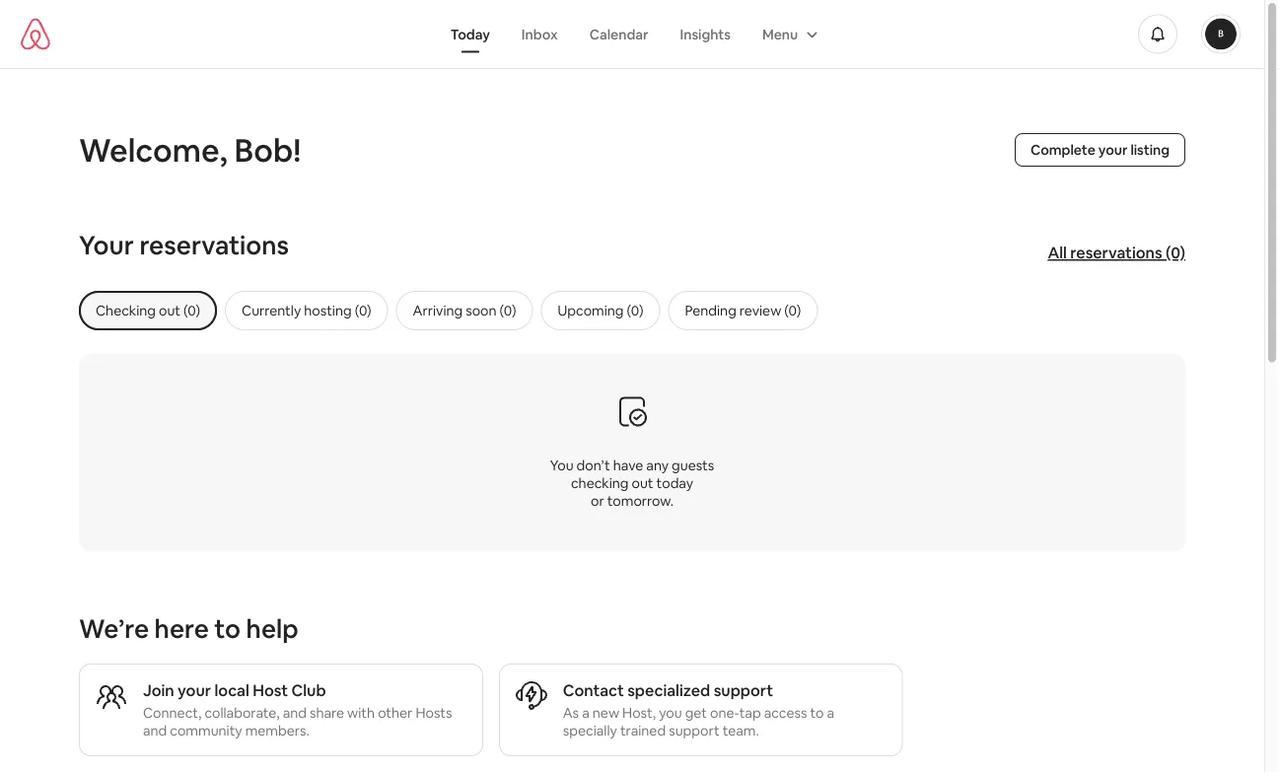 Task type: describe. For each thing, give the bounding box(es) containing it.
one-
[[710, 704, 739, 722]]

your for join
[[178, 680, 211, 700]]

arriving
[[413, 302, 463, 320]]

have
[[613, 456, 643, 474]]

don't
[[577, 456, 610, 474]]

insights
[[680, 25, 731, 43]]

all reservations (0) link
[[1038, 233, 1195, 273]]

help
[[246, 612, 298, 645]]

your
[[79, 229, 134, 262]]

out (0)
[[159, 302, 200, 320]]

0 horizontal spatial and
[[143, 722, 167, 740]]

review (0)
[[739, 302, 801, 320]]

complete
[[1030, 141, 1095, 159]]

we're
[[79, 612, 149, 645]]

contact specialized support as a new host, you get one-tap access to a specially trained support team.
[[563, 680, 834, 740]]

local
[[214, 680, 249, 700]]

1 horizontal spatial and
[[283, 704, 307, 722]]

calendar link
[[574, 15, 664, 53]]

other
[[378, 704, 413, 722]]

host,
[[622, 704, 656, 722]]

2 a from the left
[[827, 704, 834, 722]]

reservation filters group
[[79, 291, 1225, 330]]

complete your listing link
[[1015, 133, 1185, 167]]

complete your listing
[[1030, 141, 1170, 159]]

bob!
[[234, 129, 301, 171]]

insights link
[[664, 15, 746, 53]]

with
[[347, 704, 375, 722]]

currently
[[242, 302, 301, 320]]

inbox
[[522, 25, 558, 43]]

your for complete
[[1098, 141, 1128, 159]]

calendar
[[589, 25, 648, 43]]

you don't have any guests checking out today or tomorrow.
[[550, 456, 714, 509]]

share
[[310, 704, 344, 722]]

menu
[[762, 25, 798, 43]]

arriving soon (0)
[[413, 302, 516, 320]]

access
[[764, 704, 807, 722]]

0 horizontal spatial to
[[214, 612, 241, 645]]

support
[[714, 680, 773, 700]]

checking
[[571, 474, 629, 492]]

reservations for all
[[1070, 243, 1162, 263]]

main navigation menu image
[[1205, 18, 1237, 50]]

club
[[291, 680, 326, 700]]



Task type: vqa. For each thing, say whether or not it's contained in the screenshot.
Add to wishlist: Condo in Carmel-by-the-Sea icon
no



Task type: locate. For each thing, give the bounding box(es) containing it.
contact
[[563, 680, 624, 700]]

0 vertical spatial your
[[1098, 141, 1128, 159]]

your
[[1098, 141, 1128, 159], [178, 680, 211, 700]]

all
[[1048, 243, 1067, 263]]

get
[[685, 704, 707, 722]]

join
[[143, 680, 174, 700]]

hosting (0)
[[304, 302, 371, 320]]

specialized
[[627, 680, 710, 700]]

welcome, bob!
[[79, 129, 301, 171]]

hosts
[[416, 704, 452, 722]]

0 horizontal spatial your
[[178, 680, 211, 700]]

a right as
[[582, 704, 589, 722]]

(0) inside reservation filters 'group'
[[627, 302, 643, 320]]

to inside contact specialized support as a new host, you get one-tap access to a specially trained support team.
[[810, 704, 824, 722]]

or tomorrow.
[[591, 492, 673, 509]]

0 horizontal spatial a
[[582, 704, 589, 722]]

1 horizontal spatial a
[[827, 704, 834, 722]]

1 vertical spatial (0)
[[627, 302, 643, 320]]

inbox link
[[506, 15, 574, 53]]

and
[[283, 704, 307, 722], [143, 722, 167, 740]]

checking out (0)
[[96, 302, 200, 320]]

pending
[[685, 302, 736, 320]]

you
[[550, 456, 573, 474]]

any
[[646, 456, 669, 474]]

all reservations (0)
[[1048, 243, 1185, 263]]

1 horizontal spatial your
[[1098, 141, 1128, 159]]

tap
[[739, 704, 761, 722]]

upcoming
[[558, 302, 624, 320]]

as
[[563, 704, 579, 722]]

0 vertical spatial to
[[214, 612, 241, 645]]

menu button
[[746, 15, 830, 53]]

reservations up out (0)
[[139, 229, 289, 262]]

reservations
[[139, 229, 289, 262], [1070, 243, 1162, 263]]

here
[[154, 612, 209, 645]]

0 horizontal spatial (0)
[[627, 302, 643, 320]]

a
[[582, 704, 589, 722], [827, 704, 834, 722]]

trained
[[620, 722, 666, 740]]

upcoming (0)
[[558, 302, 643, 320]]

pending review (0)
[[685, 302, 801, 320]]

your reservations
[[79, 229, 289, 262]]

connect,
[[143, 704, 202, 722]]

guests
[[672, 456, 714, 474]]

out
[[632, 474, 653, 492]]

you
[[659, 704, 682, 722]]

and down join
[[143, 722, 167, 740]]

soon (0)
[[466, 302, 516, 320]]

to right 'access'
[[810, 704, 824, 722]]

1 horizontal spatial (0)
[[1166, 243, 1185, 263]]

we're here to help
[[79, 612, 298, 645]]

to
[[214, 612, 241, 645], [810, 704, 824, 722]]

reservations right 'all'
[[1070, 243, 1162, 263]]

today
[[656, 474, 693, 492]]

0 horizontal spatial reservations
[[139, 229, 289, 262]]

your left listing
[[1098, 141, 1128, 159]]

reservations for your
[[139, 229, 289, 262]]

listing
[[1130, 141, 1170, 159]]

1 vertical spatial your
[[178, 680, 211, 700]]

welcome,
[[79, 129, 228, 171]]

1 vertical spatial to
[[810, 704, 824, 722]]

1 a from the left
[[582, 704, 589, 722]]

1 horizontal spatial reservations
[[1070, 243, 1162, 263]]

0 vertical spatial (0)
[[1166, 243, 1185, 263]]

join your local host club connect, collaborate, and share with other hosts and community members.
[[143, 680, 452, 740]]

community members.
[[170, 722, 309, 740]]

checking
[[96, 302, 156, 320]]

today link
[[435, 15, 506, 53]]

currently hosting (0)
[[242, 302, 371, 320]]

your inside join your local host club connect, collaborate, and share with other hosts and community members.
[[178, 680, 211, 700]]

host
[[253, 680, 288, 700]]

collaborate,
[[205, 704, 280, 722]]

1 horizontal spatial to
[[810, 704, 824, 722]]

and down club
[[283, 704, 307, 722]]

(0)
[[1166, 243, 1185, 263], [627, 302, 643, 320]]

your up connect,
[[178, 680, 211, 700]]

specially
[[563, 722, 617, 740]]

new
[[592, 704, 619, 722]]

a right 'access'
[[827, 704, 834, 722]]

support team.
[[669, 722, 759, 740]]

to left 'help' at the left bottom of the page
[[214, 612, 241, 645]]

today
[[450, 25, 490, 43]]



